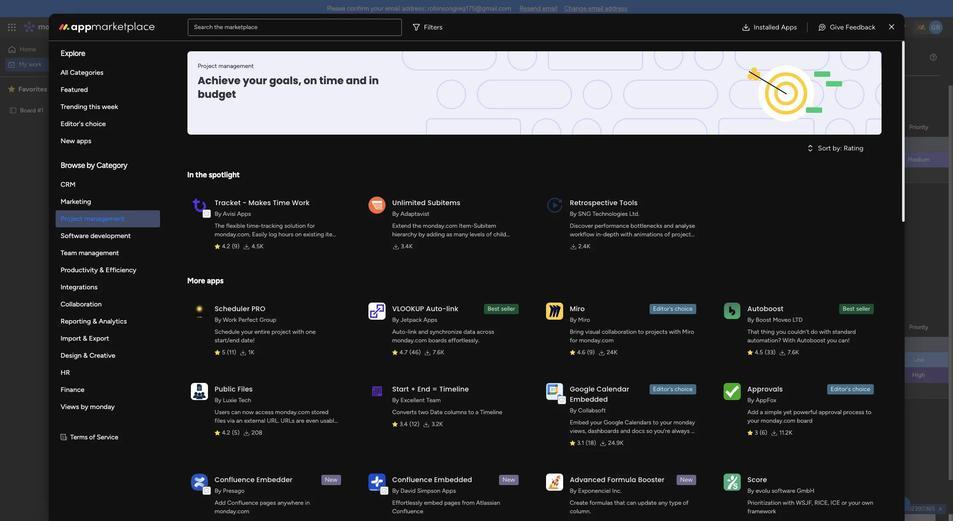 Task type: vqa. For each thing, say whether or not it's contained in the screenshot.
V2 Email Column "ICON"
no



Task type: locate. For each thing, give the bounding box(es) containing it.
apps inside tracket - makes time work by avisi apps
[[237, 211, 251, 218]]

search image
[[233, 89, 240, 96]]

in right always
[[691, 428, 696, 435]]

apps inside button
[[781, 23, 797, 31]]

by left evolu
[[748, 488, 754, 495]]

None search field
[[163, 86, 243, 99]]

approvals
[[748, 385, 783, 395]]

2 vertical spatial by
[[81, 403, 88, 411]]

update
[[638, 500, 657, 507]]

monday up service
[[90, 403, 115, 411]]

& left efficiency
[[100, 266, 104, 274]]

confirm
[[347, 5, 369, 12]]

apps down vlookup auto-link
[[423, 317, 437, 324]]

google inside google calendar embedded
[[570, 385, 595, 395]]

items right 2 on the left of page
[[190, 126, 205, 134]]

1 horizontal spatial work
[[69, 22, 85, 32]]

/ for overdue
[[179, 124, 183, 134]]

board
[[797, 418, 813, 425]]

monday.com down presago
[[215, 509, 249, 516]]

4.2 (9)
[[222, 243, 240, 250]]

with up 'statistics.'
[[621, 231, 632, 238]]

flexible
[[226, 223, 245, 230]]

new for advanced formula booster
[[680, 477, 693, 484]]

team down software
[[61, 249, 77, 257]]

items inside the flexible time-tracking solution for monday.com. easily log hours on existing items and subitems.
[[326, 231, 340, 238]]

advanced
[[570, 476, 606, 485]]

1 horizontal spatial email
[[542, 5, 558, 12]]

1 best from the left
[[488, 306, 500, 313]]

#1 inside list box
[[37, 107, 44, 114]]

and inside project management achieve your goals, on time and in budget
[[346, 74, 367, 88]]

1 vertical spatial google
[[604, 419, 623, 427]]

2 vertical spatial /
[[184, 232, 188, 242]]

your
[[371, 5, 384, 12], [243, 74, 267, 88], [241, 329, 253, 336], [748, 418, 760, 425], [590, 419, 602, 427], [660, 419, 672, 427], [849, 500, 861, 507]]

1 horizontal spatial my
[[128, 50, 148, 69]]

0 horizontal spatial google
[[570, 385, 595, 395]]

by inside score by evolu software gmbh
[[748, 488, 754, 495]]

by for category
[[87, 161, 95, 170]]

select product image
[[8, 23, 16, 32]]

dapulse x slim image
[[889, 22, 894, 32]]

hr
[[61, 369, 70, 377]]

2 best from the left
[[843, 306, 855, 313]]

and left the analyse
[[664, 223, 674, 230]]

of right type
[[683, 500, 689, 507]]

0 horizontal spatial 3
[[210, 327, 213, 334]]

app logo image for discover performance bottlenecks and analyse workflow in-depth with animations of project history, charts and statistics.
[[546, 197, 563, 214]]

2 a from the left
[[760, 409, 763, 416]]

1 email from the left
[[385, 5, 400, 12]]

apps for new apps
[[77, 137, 91, 145]]

0 vertical spatial #1
[[37, 107, 44, 114]]

0 horizontal spatial project
[[61, 215, 83, 223]]

3 left (6)
[[755, 430, 758, 437]]

1 horizontal spatial /
[[179, 124, 183, 134]]

0 horizontal spatial for
[[307, 223, 315, 230]]

1 horizontal spatial the
[[214, 23, 223, 31]]

terms
[[70, 434, 88, 442]]

0 horizontal spatial pages
[[260, 500, 276, 507]]

1 vertical spatial autoboost
[[797, 337, 826, 345]]

week right this at left
[[102, 103, 118, 111]]

sort by: rating
[[818, 144, 864, 152]]

0 vertical spatial priority
[[909, 123, 929, 131]]

0 vertical spatial 3
[[210, 327, 213, 334]]

avisi
[[223, 211, 236, 218]]

& up export
[[93, 318, 97, 326]]

#1 down favorites button
[[37, 107, 44, 114]]

0 horizontal spatial project
[[272, 329, 291, 336]]

ltd.
[[629, 211, 640, 218]]

editor's up projects
[[653, 306, 673, 313]]

monday up home button
[[38, 22, 67, 32]]

miro up bring
[[578, 317, 590, 324]]

board #1 inside list box
[[20, 107, 44, 114]]

time
[[319, 74, 344, 88]]

1 horizontal spatial 3
[[755, 430, 758, 437]]

1 4.2 from the top
[[222, 243, 230, 250]]

confluence inside effortlessly embed pages from atlassian confluence
[[392, 509, 423, 516]]

url.
[[267, 418, 279, 425]]

add for approvals
[[748, 409, 759, 416]]

editor's
[[61, 120, 84, 128], [653, 306, 673, 313], [653, 386, 673, 393], [831, 386, 851, 393]]

to inside the 'add a simple yet powerful approval process to your monday.com board'
[[866, 409, 872, 416]]

apps left notifications image
[[781, 23, 797, 31]]

terms of use image
[[61, 433, 67, 443]]

1 vertical spatial 4.2
[[222, 430, 230, 437]]

autoboost up boost
[[748, 304, 784, 314]]

views by monday
[[61, 403, 115, 411]]

adaptavist
[[401, 211, 430, 218]]

appfox
[[756, 397, 777, 405]]

auto- up by jetpack apps
[[426, 304, 446, 314]]

score by evolu software gmbh
[[748, 476, 815, 495]]

work inside tracket - makes time work by avisi apps
[[292, 198, 310, 208]]

1 horizontal spatial #1
[[575, 342, 581, 349]]

project inside discover performance bottlenecks and analyse workflow in-depth with animations of project history, charts and statistics.
[[672, 231, 691, 238]]

1 vertical spatial project
[[272, 329, 291, 336]]

app logo image for auto-link and synchronize data across monday.com boards effortlessly.
[[368, 303, 385, 320]]

1 status from the top
[[850, 123, 868, 131]]

0 vertical spatial monday
[[38, 22, 67, 32]]

project inside 'schedule your entire project with one start/end date!'
[[272, 329, 291, 336]]

to left projects
[[638, 329, 644, 336]]

1 7.6k from the left
[[433, 349, 444, 357]]

today / 0 items
[[144, 201, 197, 211]]

0 horizontal spatial #1
[[37, 107, 44, 114]]

best seller for autoboost
[[843, 306, 870, 313]]

(9)
[[232, 243, 240, 250], [587, 349, 595, 357]]

1 horizontal spatial timeline
[[480, 409, 503, 416]]

to
[[638, 329, 644, 336], [468, 409, 474, 416], [866, 409, 872, 416], [653, 419, 659, 427]]

that
[[614, 500, 625, 507]]

1 best seller from the left
[[488, 306, 515, 313]]

in-
[[596, 231, 603, 238]]

by inside extend the monday.com item-subitem hierarchy by adding as many levels of child subitems as you need.
[[419, 231, 425, 238]]

2 email from the left
[[542, 5, 558, 12]]

work for monday
[[69, 22, 85, 32]]

reporting & analytics
[[61, 318, 127, 326]]

add for confluence embedder
[[215, 500, 226, 507]]

link up synchronize
[[446, 304, 458, 314]]

best for autoboost
[[843, 306, 855, 313]]

2 horizontal spatial email
[[588, 5, 604, 12]]

in inside project management achieve your goals, on time and in budget
[[369, 74, 379, 88]]

& for efficiency
[[100, 266, 104, 274]]

for inside the "bring visual collaboration to projects with miro for monday.com"
[[570, 337, 578, 345]]

0 vertical spatial auto-
[[426, 304, 446, 314]]

your inside project management achieve your goals, on time and in budget
[[243, 74, 267, 88]]

+
[[411, 385, 416, 395]]

you down 'adding'
[[426, 240, 435, 247]]

by down start
[[392, 397, 399, 405]]

email left 'address:'
[[385, 5, 400, 12]]

start
[[392, 385, 409, 395]]

2 seller from the left
[[856, 306, 870, 313]]

2 horizontal spatial work
[[292, 198, 310, 208]]

collabsoft
[[578, 408, 606, 415]]

4.2 down monday.com.
[[222, 243, 230, 250]]

2 horizontal spatial monday
[[674, 419, 695, 427]]

and down monday.com.
[[215, 240, 225, 247]]

date!
[[241, 337, 255, 345]]

the down the adaptavist
[[413, 223, 421, 230]]

1 vertical spatial miro
[[578, 317, 590, 324]]

the
[[214, 23, 223, 31], [195, 170, 207, 180], [413, 223, 421, 230]]

0 vertical spatial can
[[231, 409, 241, 416]]

1 horizontal spatial (9)
[[587, 349, 595, 357]]

start/end
[[215, 337, 240, 345]]

editor's choice for miro
[[653, 306, 693, 313]]

best seller up across on the right bottom of page
[[488, 306, 515, 313]]

you up with on the right bottom
[[776, 329, 786, 336]]

confluence embedder
[[215, 476, 293, 485]]

project up achieve
[[198, 62, 217, 70]]

work inside scheduler pro by work perfect group
[[223, 317, 237, 324]]

pages left "from"
[[444, 500, 460, 507]]

add inside the 'add a simple yet powerful approval process to your monday.com board'
[[748, 409, 759, 416]]

the inside extend the monday.com item-subitem hierarchy by adding as many levels of child subitems as you need.
[[413, 223, 421, 230]]

(9) for 4.2 (9)
[[232, 243, 240, 250]]

/
[[179, 124, 183, 134], [170, 201, 174, 211], [184, 232, 188, 242]]

with inside the "bring visual collaboration to projects with miro for monday.com"
[[669, 329, 681, 336]]

the right search
[[214, 23, 223, 31]]

0 horizontal spatial you
[[426, 240, 435, 247]]

1 horizontal spatial best
[[843, 306, 855, 313]]

0 horizontal spatial 7.6k
[[433, 349, 444, 357]]

1 vertical spatial auto-
[[392, 329, 408, 336]]

banner logo image
[[715, 51, 871, 135]]

0 horizontal spatial on
[[295, 231, 302, 238]]

invite members image
[[841, 23, 849, 32]]

2 best seller from the left
[[843, 306, 870, 313]]

1 vertical spatial add
[[215, 500, 226, 507]]

a left simple
[[760, 409, 763, 416]]

editor's up you're
[[653, 386, 673, 393]]

management inside project management achieve your goals, on time and in budget
[[218, 62, 254, 70]]

1 vertical spatial work
[[292, 198, 310, 208]]

1 horizontal spatial monday
[[90, 403, 115, 411]]

app logo image for schedule your entire project with one start/end date!
[[191, 303, 208, 320]]

7.6k
[[433, 349, 444, 357], [788, 349, 799, 357]]

timeline inside start + end = timeline by excellent team
[[439, 385, 469, 395]]

with inside 'schedule your entire project with one start/end date!'
[[292, 329, 304, 336]]

for up the existing
[[307, 223, 315, 230]]

monday.com up urls
[[275, 409, 310, 416]]

work up "explore"
[[69, 22, 85, 32]]

pages for embedder
[[260, 500, 276, 507]]

1 image
[[828, 18, 836, 27]]

give feedback link
[[811, 19, 882, 36]]

0 vertical spatial timeline
[[439, 385, 469, 395]]

featured
[[61, 86, 88, 94]]

choice for google calendar embedded
[[675, 386, 693, 393]]

editor's choice for approvals
[[831, 386, 870, 393]]

google up dashboards
[[604, 419, 623, 427]]

work inside button
[[29, 61, 42, 68]]

apps
[[77, 137, 91, 145], [207, 277, 224, 286]]

date
[[793, 123, 806, 131], [793, 324, 806, 331], [430, 409, 443, 416]]

1 vertical spatial embedded
[[434, 476, 472, 485]]

0 horizontal spatial work
[[151, 50, 186, 69]]

work down home
[[29, 61, 42, 68]]

2 vertical spatial miro
[[682, 329, 694, 336]]

1 horizontal spatial on
[[303, 74, 317, 88]]

embedded up simpson
[[434, 476, 472, 485]]

change email address
[[564, 5, 628, 12]]

all categories
[[61, 68, 103, 77]]

(18)
[[586, 440, 596, 447]]

(5)
[[232, 430, 240, 437]]

best up standard at the bottom right
[[843, 306, 855, 313]]

by jetpack apps
[[392, 317, 437, 324]]

email for change email address
[[588, 5, 604, 12]]

browse by category
[[61, 161, 127, 170]]

1 horizontal spatial team
[[426, 397, 441, 405]]

by up create
[[570, 488, 577, 495]]

1 vertical spatial #1
[[575, 342, 581, 349]]

by left avisi
[[215, 211, 221, 218]]

need.
[[437, 240, 452, 247]]

3 left schedule
[[210, 327, 213, 334]]

link
[[446, 304, 458, 314], [408, 329, 417, 336]]

1 pages from the left
[[260, 500, 276, 507]]

best seller up standard at the bottom right
[[843, 306, 870, 313]]

1 horizontal spatial pages
[[444, 500, 460, 507]]

0 vertical spatial you
[[426, 240, 435, 247]]

1 horizontal spatial can
[[627, 500, 636, 507]]

2 horizontal spatial the
[[413, 223, 421, 230]]

project right entire
[[272, 329, 291, 336]]

can up an
[[231, 409, 241, 416]]

monday.com down simple
[[761, 418, 796, 425]]

and down by jetpack apps
[[418, 329, 428, 336]]

1 horizontal spatial week
[[162, 232, 182, 242]]

pages inside effortlessly embed pages from atlassian confluence
[[444, 500, 460, 507]]

1 horizontal spatial best seller
[[843, 306, 870, 313]]

editor's down trending
[[61, 120, 84, 128]]

team management
[[61, 249, 119, 257]]

0 vertical spatial by
[[87, 161, 95, 170]]

0 horizontal spatial can
[[231, 409, 241, 416]]

to inside "embed your google calendars to your monday views, dashboards and docs so you're always in sync!"
[[653, 419, 659, 427]]

1 vertical spatial /
[[170, 201, 174, 211]]

the right "in"
[[195, 170, 207, 180]]

vlookup
[[392, 304, 424, 314]]

2 pages from the left
[[444, 500, 460, 507]]

1 vertical spatial by
[[419, 231, 425, 238]]

0 horizontal spatial timeline
[[439, 385, 469, 395]]

the flexible time-tracking solution for monday.com. easily log hours on existing items and subitems.
[[215, 223, 340, 247]]

4.5 (33)
[[755, 349, 776, 357]]

resend email link
[[520, 5, 558, 12]]

team down =
[[426, 397, 441, 405]]

1 horizontal spatial autoboost
[[797, 337, 826, 345]]

app logo image for that thing you couldn't do with standard automation? with autoboost you can!
[[724, 303, 741, 320]]

your inside 'schedule your entire project with one start/end date!'
[[241, 329, 253, 336]]

4.2
[[222, 243, 230, 250], [222, 430, 230, 437]]

project for project management
[[61, 215, 83, 223]]

items up start/end
[[215, 327, 229, 334]]

boost
[[756, 317, 772, 324]]

0 horizontal spatial a
[[476, 409, 479, 416]]

1 vertical spatial the
[[195, 170, 207, 180]]

0 horizontal spatial the
[[195, 170, 207, 180]]

1 horizontal spatial google
[[604, 419, 623, 427]]

to up you're
[[653, 419, 659, 427]]

log
[[269, 231, 277, 238]]

sort by: rating button
[[792, 142, 882, 155]]

& left export
[[83, 335, 87, 343]]

3.2k
[[432, 421, 443, 428]]

0 horizontal spatial link
[[408, 329, 417, 336]]

miro
[[570, 304, 585, 314], [578, 317, 590, 324], [682, 329, 694, 336]]

of right animations on the top of the page
[[665, 231, 670, 238]]

0 horizontal spatial apps
[[77, 137, 91, 145]]

work for my
[[29, 61, 42, 68]]

(9) for 4.6 (9)
[[587, 349, 595, 357]]

0 horizontal spatial team
[[61, 249, 77, 257]]

project up software
[[61, 215, 83, 223]]

item-
[[459, 223, 474, 230]]

1 vertical spatial monday
[[90, 403, 115, 411]]

with left one
[[292, 329, 304, 336]]

in the spotlight
[[187, 170, 240, 180]]

hierarchy
[[392, 231, 417, 238]]

1 horizontal spatial add
[[748, 409, 759, 416]]

2 7.6k from the left
[[788, 349, 799, 357]]

of inside discover performance bottlenecks and analyse workflow in-depth with animations of project history, charts and statistics.
[[665, 231, 670, 238]]

0 vertical spatial status
[[850, 123, 868, 131]]

best for vlookup auto-link
[[488, 306, 500, 313]]

done
[[276, 89, 290, 96]]

autoboost down do
[[797, 337, 826, 345]]

google up by collabsoft
[[570, 385, 595, 395]]

by right views
[[81, 403, 88, 411]]

solution
[[284, 223, 306, 230]]

google
[[570, 385, 595, 395], [604, 419, 623, 427]]

/ right this
[[184, 232, 188, 242]]

pages inside "add confluence pages anywhere in monday.com"
[[260, 500, 276, 507]]

add down by appfox
[[748, 409, 759, 416]]

3 for 3 items
[[210, 327, 213, 334]]

to inside the "bring visual collaboration to projects with miro for monday.com"
[[638, 329, 644, 336]]

2 priority from the top
[[909, 324, 929, 331]]

greg robinson image
[[929, 21, 943, 34]]

team inside start + end = timeline by excellent team
[[426, 397, 441, 405]]

by inside public files by luxie tech
[[215, 397, 221, 405]]

on left the time
[[303, 74, 317, 88]]

in down the files
[[215, 426, 219, 434]]

1 vertical spatial project
[[61, 215, 83, 223]]

your up dashboards
[[590, 419, 602, 427]]

you left the can!
[[827, 337, 837, 345]]

effortlessly embed pages from atlassian confluence
[[392, 500, 500, 516]]

0 vertical spatial miro
[[570, 304, 585, 314]]

and inside auto-link and synchronize data across monday.com boards effortlessly.
[[418, 329, 428, 336]]

4.5k
[[252, 243, 264, 250]]

installed apps button
[[735, 19, 804, 36]]

across
[[477, 329, 494, 336]]

for down bring
[[570, 337, 578, 345]]

2 vertical spatial you
[[827, 337, 837, 345]]

so
[[646, 428, 653, 435]]

address:
[[402, 5, 426, 12]]

and up customize
[[346, 74, 367, 88]]

1 horizontal spatial project
[[198, 62, 217, 70]]

email right resend
[[542, 5, 558, 12]]

0 horizontal spatial /
[[170, 201, 174, 211]]

1 vertical spatial status
[[850, 324, 868, 331]]

adding
[[427, 231, 445, 238]]

work down the scheduler
[[223, 317, 237, 324]]

1 vertical spatial date
[[793, 324, 806, 331]]

by left luxie at the bottom
[[215, 397, 221, 405]]

0 horizontal spatial email
[[385, 5, 400, 12]]

group inside scheduler pro by work perfect group
[[260, 317, 276, 324]]

apps
[[781, 23, 797, 31], [237, 211, 251, 218], [423, 317, 437, 324], [442, 488, 456, 495]]

3 email from the left
[[588, 5, 604, 12]]

for inside the flexible time-tracking solution for monday.com. easily log hours on existing items and subitems.
[[307, 223, 315, 230]]

editor's choice up always
[[653, 386, 693, 393]]

as
[[446, 231, 452, 238], [418, 240, 424, 247]]

app logo image for extend the monday.com item-subitem hierarchy by adding as many levels of child subitems as you need.
[[368, 197, 385, 214]]

seller for vlookup auto-link
[[501, 306, 515, 313]]

0 vertical spatial project
[[672, 231, 691, 238]]

work right time
[[292, 198, 310, 208]]

in right the anywhere
[[305, 500, 310, 507]]

your up date!
[[241, 329, 253, 336]]

2 vertical spatial work
[[223, 317, 237, 324]]

feedback
[[846, 23, 876, 31]]

0 vertical spatial work
[[69, 22, 85, 32]]

1 horizontal spatial apps
[[207, 277, 224, 286]]

1 vertical spatial team
[[426, 397, 441, 405]]

pages for embedded
[[444, 500, 460, 507]]

4.7
[[400, 349, 408, 357]]

by inside start + end = timeline by excellent team
[[392, 397, 399, 405]]

app logo image
[[191, 197, 208, 214], [368, 197, 385, 214], [546, 197, 563, 214], [191, 303, 208, 320], [368, 303, 385, 320], [546, 303, 563, 320], [724, 303, 741, 320], [191, 383, 208, 401], [368, 383, 385, 401], [546, 383, 563, 401], [724, 383, 741, 401], [191, 474, 208, 491], [368, 474, 385, 491], [546, 474, 563, 491], [724, 474, 741, 491]]

my inside my work button
[[19, 61, 27, 68]]

best
[[488, 306, 500, 313], [843, 306, 855, 313]]

1 a from the left
[[476, 409, 479, 416]]

google inside "embed your google calendars to your monday views, dashboards and docs so you're always in sync!"
[[604, 419, 623, 427]]

0 horizontal spatial work
[[29, 61, 42, 68]]

/ left 2 on the left of page
[[179, 124, 183, 134]]

project inside project management achieve your goals, on time and in budget
[[198, 62, 217, 70]]

miro up by miro on the right bottom of page
[[570, 304, 585, 314]]

board #1 right public board icon
[[20, 107, 44, 114]]

0 vertical spatial apps
[[77, 137, 91, 145]]

& right design
[[83, 352, 88, 360]]

1 vertical spatial for
[[570, 337, 578, 345]]

process
[[843, 409, 864, 416]]

hours
[[279, 231, 294, 238]]

1 seller from the left
[[501, 306, 515, 313]]

0 horizontal spatial best
[[488, 306, 500, 313]]

board #1
[[20, 107, 44, 114], [557, 342, 581, 349]]

#1 down bring
[[575, 342, 581, 349]]

help image
[[899, 23, 908, 32]]

apps marketplace image
[[59, 22, 154, 32]]

with inside that thing you couldn't do with standard automation? with autoboost you can!
[[819, 329, 831, 336]]

7.6k for autoboost
[[788, 349, 799, 357]]

advanced formula booster
[[570, 476, 665, 485]]

(9) right 4.6
[[587, 349, 595, 357]]

1 horizontal spatial 7.6k
[[788, 349, 799, 357]]

monday
[[38, 22, 67, 32], [90, 403, 115, 411], [674, 419, 695, 427]]

with right do
[[819, 329, 831, 336]]

in right the time
[[369, 74, 379, 88]]

can right that
[[627, 500, 636, 507]]

-
[[243, 198, 247, 208]]

add inside "add confluence pages anywhere in monday.com"
[[215, 500, 226, 507]]

editor's choice up process
[[831, 386, 870, 393]]

apps up effortlessly embed pages from atlassian confluence
[[442, 488, 456, 495]]

unlimited subitems by adaptavist
[[392, 198, 461, 218]]

confluence up "david"
[[392, 476, 432, 485]]

0 vertical spatial the
[[214, 23, 223, 31]]

(9) down monday.com.
[[232, 243, 240, 250]]

medium
[[908, 156, 930, 164]]

2 4.2 from the top
[[222, 430, 230, 437]]

7.6k down boards at the bottom of page
[[433, 349, 444, 357]]

priority up medium
[[909, 123, 929, 131]]

by inside retrospective tools by sng technologies ltd.
[[570, 211, 577, 218]]

week right this
[[162, 232, 182, 242]]

link down jetpack
[[408, 329, 417, 336]]

0 vertical spatial team
[[61, 249, 77, 257]]

0 horizontal spatial as
[[418, 240, 424, 247]]

apps image
[[860, 23, 868, 32]]

sync!
[[570, 437, 584, 444]]

on inside project management achieve your goals, on time and in budget
[[303, 74, 317, 88]]

on down solution
[[295, 231, 302, 238]]

subitems.
[[226, 240, 252, 247]]

0 horizontal spatial auto-
[[392, 329, 408, 336]]

miro right projects
[[682, 329, 694, 336]]

your right confirm
[[371, 5, 384, 12]]

link inside auto-link and synchronize data across monday.com boards effortlessly.
[[408, 329, 417, 336]]

favorites button
[[6, 82, 85, 97]]

2 vertical spatial date
[[430, 409, 443, 416]]

app logo image for add a simple yet powerful approval process to your monday.com board
[[724, 383, 741, 401]]

1 vertical spatial priority
[[909, 324, 929, 331]]

booster
[[638, 476, 665, 485]]

project
[[672, 231, 691, 238], [272, 329, 291, 336]]

couldn't
[[788, 329, 809, 336]]

notifications image
[[803, 23, 812, 32]]

email right the change
[[588, 5, 604, 12]]



Task type: describe. For each thing, give the bounding box(es) containing it.
auto- inside auto-link and synchronize data across monday.com boards effortlessly.
[[392, 329, 408, 336]]

seller for autoboost
[[856, 306, 870, 313]]

by left presago
[[215, 488, 221, 495]]

monday.com inside the "bring visual collaboration to projects with miro for monday.com"
[[579, 337, 614, 345]]

search the marketplace
[[194, 23, 258, 31]]

project for project management achieve your goals, on time and in budget
[[198, 62, 217, 70]]

subitem
[[474, 223, 496, 230]]

technologies
[[593, 211, 628, 218]]

data
[[464, 329, 475, 336]]

1 vertical spatial as
[[418, 240, 424, 247]]

by inside scheduler pro by work perfect group
[[215, 317, 221, 324]]

from
[[462, 500, 475, 507]]

(33)
[[765, 349, 776, 357]]

calendar
[[597, 385, 629, 395]]

by up the embed
[[570, 408, 577, 415]]

bring
[[570, 329, 584, 336]]

hide
[[262, 89, 275, 96]]

project management achieve your goals, on time and in budget
[[198, 62, 379, 101]]

v2 star 2 image
[[8, 84, 15, 94]]

monday inside "embed your google calendars to your monday views, dashboards and docs so you're always in sync!"
[[674, 419, 695, 427]]

1 horizontal spatial you
[[776, 329, 786, 336]]

choice for miro
[[675, 306, 693, 313]]

app logo image for converts two date columns to a timeline
[[368, 383, 385, 401]]

own
[[862, 500, 874, 507]]

items inside overdue / 2 items
[[190, 126, 205, 134]]

of right terms at the left of the page
[[89, 434, 95, 442]]

by left "david"
[[392, 488, 399, 495]]

to right columns
[[468, 409, 474, 416]]

app logo image for create formulas that can update any type of column.
[[546, 474, 563, 491]]

with inside prioritization with wsjf, rice, ice or your own framework
[[783, 500, 795, 507]]

embedder
[[257, 476, 293, 485]]

now
[[242, 409, 254, 416]]

monday.com.
[[215, 231, 251, 238]]

editor's for miro
[[653, 306, 673, 313]]

the for marketplace
[[214, 23, 223, 31]]

all
[[61, 68, 68, 77]]

24.9k
[[608, 440, 624, 447]]

more
[[187, 277, 205, 286]]

1 vertical spatial week
[[162, 232, 182, 242]]

existing
[[303, 231, 324, 238]]

import
[[61, 335, 81, 343]]

tracket - makes time work by avisi apps
[[215, 198, 310, 218]]

0 horizontal spatial embedded
[[434, 476, 472, 485]]

confluence up presago
[[215, 476, 255, 485]]

new for confluence embedded
[[503, 477, 515, 484]]

embed your google calendars to your monday views, dashboards and docs so you're always in sync!
[[570, 419, 696, 444]]

and inside the flexible time-tracking solution for monday.com. easily log hours on existing items and subitems.
[[215, 240, 225, 247]]

items right 'done'
[[291, 89, 306, 96]]

=
[[432, 385, 438, 395]]

(6)
[[760, 430, 767, 437]]

my for my work
[[128, 50, 148, 69]]

1 vertical spatial timeline
[[480, 409, 503, 416]]

of inside create formulas that can update any type of column.
[[683, 500, 689, 507]]

new for confluence embedder
[[325, 477, 338, 484]]

software
[[772, 488, 795, 495]]

by up that
[[748, 317, 754, 324]]

3 for 3 (6)
[[755, 430, 758, 437]]

by left appfox
[[748, 397, 754, 405]]

an
[[236, 418, 243, 425]]

your inside prioritization with wsjf, rice, ice or your own framework
[[849, 500, 861, 507]]

browse
[[61, 161, 85, 170]]

1 horizontal spatial board #1
[[557, 342, 581, 349]]

filters
[[424, 23, 443, 31]]

prioritization
[[748, 500, 781, 507]]

thing
[[761, 329, 775, 336]]

by inside tracket - makes time work by avisi apps
[[215, 211, 221, 218]]

analyse
[[675, 223, 695, 230]]

standard
[[833, 329, 856, 336]]

files
[[238, 385, 253, 395]]

2 horizontal spatial /
[[184, 232, 188, 242]]

search
[[194, 23, 213, 31]]

management for team management
[[79, 249, 119, 257]]

editor's choice for google calendar embedded
[[653, 386, 693, 393]]

any
[[658, 500, 668, 507]]

3.1 (18)
[[577, 440, 596, 447]]

2 horizontal spatial you
[[827, 337, 837, 345]]

that thing you couldn't do with standard automation? with autoboost you can!
[[748, 329, 856, 345]]

and down depth
[[609, 240, 619, 247]]

items inside today / 0 items
[[182, 203, 197, 211]]

2.4k
[[579, 243, 590, 250]]

you're
[[654, 428, 670, 435]]

the for monday.com
[[413, 223, 421, 230]]

by miro
[[570, 317, 590, 324]]

installed
[[754, 23, 780, 31]]

monday.com inside "add confluence pages anywhere in monday.com"
[[215, 509, 249, 516]]

animations
[[634, 231, 663, 238]]

by up bring
[[570, 317, 577, 324]]

retrospective tools by sng technologies ltd.
[[570, 198, 640, 218]]

embedded inside google calendar embedded
[[570, 395, 608, 405]]

0 vertical spatial work
[[151, 50, 186, 69]]

management for project management
[[84, 215, 125, 223]]

spotlight
[[209, 170, 240, 180]]

your up you're
[[660, 419, 672, 427]]

your inside the 'add a simple yet powerful approval process to your monday.com board'
[[748, 418, 760, 425]]

7.6k for vlookup auto-link
[[433, 349, 444, 357]]

ice
[[831, 500, 840, 507]]

& for export
[[83, 335, 87, 343]]

overdue
[[144, 124, 177, 134]]

by for monday
[[81, 403, 88, 411]]

sort
[[818, 144, 831, 152]]

exponenciel
[[578, 488, 611, 495]]

in inside users can now access monday.com stored files via an external url. urls are even usable in automations!
[[215, 426, 219, 434]]

start + end = timeline by excellent team
[[392, 385, 469, 405]]

monday.com inside the 'add a simple yet powerful approval process to your monday.com board'
[[761, 418, 796, 425]]

search everything image
[[881, 23, 889, 32]]

remove image
[[937, 506, 944, 513]]

with inside discover performance bottlenecks and analyse workflow in-depth with animations of project history, charts and statistics.
[[621, 231, 632, 238]]

bottlenecks
[[631, 223, 662, 230]]

2 status from the top
[[850, 324, 868, 331]]

in inside "embed your google calendars to your monday views, dashboards and docs so you're always in sync!"
[[691, 428, 696, 435]]

you inside extend the monday.com item-subitem hierarchy by adding as many levels of child subitems as you need.
[[426, 240, 435, 247]]

1 horizontal spatial as
[[446, 231, 452, 238]]

email for resend email
[[542, 5, 558, 12]]

pro
[[252, 304, 265, 314]]

editor's for google calendar embedded
[[653, 386, 673, 393]]

best seller for vlookup auto-link
[[488, 306, 515, 313]]

miro inside the "bring visual collaboration to projects with miro for monday.com"
[[682, 329, 694, 336]]

/ for today
[[170, 201, 174, 211]]

my for my work
[[19, 61, 27, 68]]

import & export
[[61, 335, 109, 343]]

with
[[783, 337, 796, 345]]

0 vertical spatial link
[[446, 304, 458, 314]]

Filter dashboard by text search field
[[163, 86, 243, 99]]

4.2 for by
[[222, 430, 230, 437]]

presago
[[223, 488, 245, 495]]

retrospective
[[570, 198, 618, 208]]

always
[[672, 428, 690, 435]]

effortlessly.
[[448, 337, 480, 345]]

& for creative
[[83, 352, 88, 360]]

scheduler pro by work perfect group
[[215, 304, 276, 324]]

autoboost inside that thing you couldn't do with standard automation? with autoboost you can!
[[797, 337, 826, 345]]

time
[[273, 198, 290, 208]]

simple
[[765, 409, 782, 416]]

board #1 list box
[[0, 101, 109, 169]]

can inside users can now access monday.com stored files via an external url. urls are even usable in automations!
[[231, 409, 241, 416]]

management for project management achieve your goals, on time and in budget
[[218, 62, 254, 70]]

columns
[[444, 409, 467, 416]]

the for spotlight
[[195, 170, 207, 180]]

favorites
[[18, 85, 47, 93]]

collaboration
[[602, 329, 637, 336]]

discover
[[570, 223, 593, 230]]

change
[[564, 5, 587, 12]]

embed
[[570, 419, 589, 427]]

confluence inside "add confluence pages anywhere in monday.com"
[[227, 500, 258, 507]]

monday.com inside extend the monday.com item-subitem hierarchy by adding as many levels of child subitems as you need.
[[423, 223, 458, 230]]

by left jetpack
[[392, 317, 399, 324]]

monday.com inside users can now access monday.com stored files via an external url. urls are even usable in automations!
[[275, 409, 310, 416]]

editor's for approvals
[[831, 386, 851, 393]]

by exponenciel inc.
[[570, 488, 622, 495]]

& for analytics
[[93, 318, 97, 326]]

app logo image for bring visual collaboration to projects with miro for monday.com
[[546, 303, 563, 320]]

editor's choice down 'trending this week'
[[61, 120, 106, 128]]

apps for more apps
[[207, 277, 224, 286]]

creative
[[89, 352, 115, 360]]

and inside "embed your google calendars to your monday views, dashboards and docs so you're always in sync!"
[[621, 428, 630, 435]]

0 horizontal spatial autoboost
[[748, 304, 784, 314]]

4.2 for makes
[[222, 243, 230, 250]]

by:
[[833, 144, 842, 152]]

id: 302390365 element
[[892, 505, 946, 515]]

crm
[[61, 181, 76, 189]]

0 vertical spatial week
[[102, 103, 118, 111]]

formulas
[[590, 500, 613, 507]]

on inside the flexible time-tracking solution for monday.com. easily log hours on existing items and subitems.
[[295, 231, 302, 238]]

public
[[215, 385, 236, 395]]

app logo image for users can now access monday.com stored files via an external url. urls are even usable in automations!
[[191, 383, 208, 401]]

of inside extend the monday.com item-subitem hierarchy by adding as many levels of child subitems as you need.
[[486, 231, 492, 238]]

jetpack
[[401, 317, 422, 324]]

hide done items
[[262, 89, 306, 96]]

atlassian
[[476, 500, 500, 507]]

dashboards
[[588, 428, 619, 435]]

monday.com inside auto-link and synchronize data across monday.com boards effortlessly.
[[392, 337, 427, 345]]

time-
[[247, 223, 261, 230]]

extend
[[392, 223, 411, 230]]

design & creative
[[61, 352, 115, 360]]

public board image
[[9, 106, 17, 114]]

inbox image
[[822, 23, 830, 32]]

1 priority from the top
[[909, 123, 929, 131]]

0 horizontal spatial monday
[[38, 22, 67, 32]]

0 vertical spatial date
[[793, 123, 806, 131]]

unlimited
[[392, 198, 426, 208]]

give
[[830, 23, 844, 31]]

app logo image for prioritization with wsjf, rice, ice or your own framework
[[724, 474, 741, 491]]

embed
[[424, 500, 443, 507]]

levels
[[470, 231, 485, 238]]

statistics.
[[621, 240, 646, 247]]

board inside list box
[[20, 107, 36, 114]]

home button
[[5, 43, 92, 57]]

installed apps
[[754, 23, 797, 31]]

can inside create formulas that can update any type of column.
[[627, 500, 636, 507]]

david
[[401, 488, 416, 495]]

a inside the 'add a simple yet powerful approval process to your monday.com board'
[[760, 409, 763, 416]]

in inside "add confluence pages anywhere in monday.com"
[[305, 500, 310, 507]]

marketing
[[61, 198, 91, 206]]

score
[[748, 476, 767, 485]]

views,
[[570, 428, 586, 435]]

one
[[306, 329, 316, 336]]

this
[[144, 232, 160, 242]]

by inside unlimited subitems by adaptavist
[[392, 211, 399, 218]]

choice for approvals
[[852, 386, 870, 393]]



